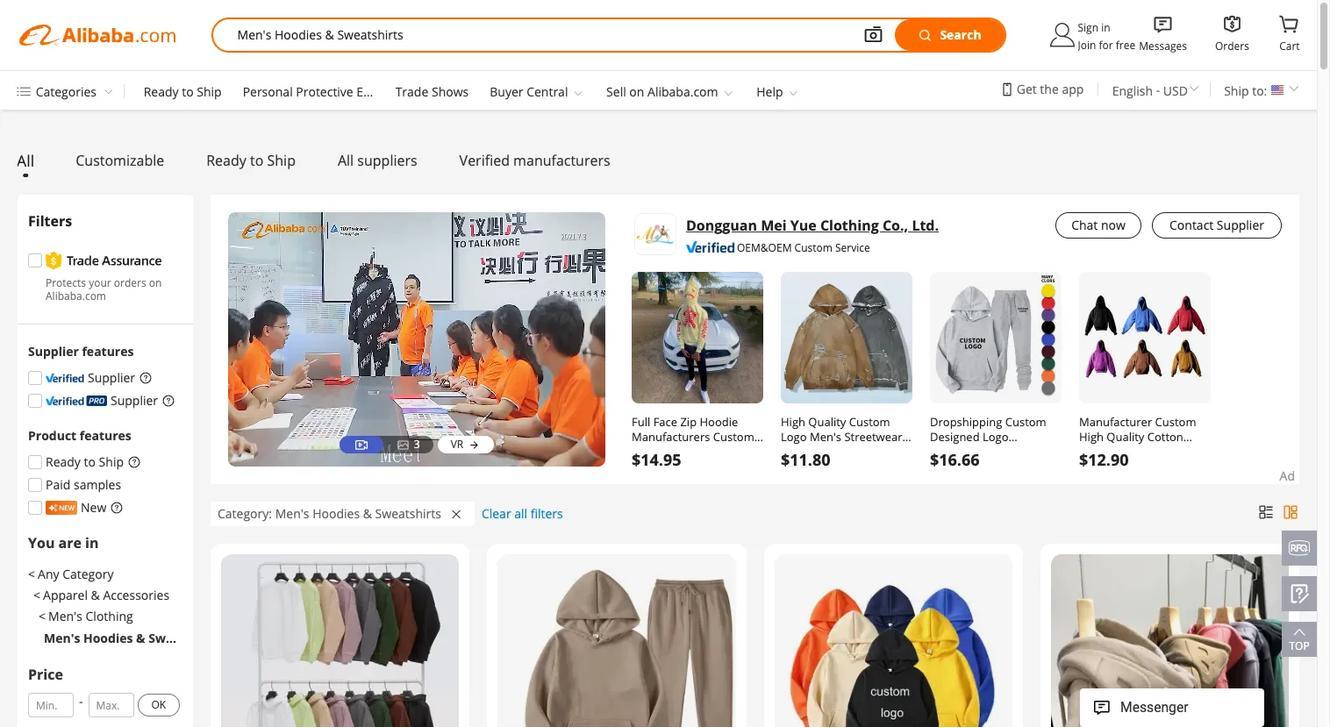 Task type: describe. For each thing, give the bounding box(es) containing it.
$14.95 link
[[632, 449, 764, 470]]

categories
[[36, 83, 97, 100]]

protects your orders on alibaba.com
[[46, 275, 162, 304]]

hoodies inside < any category < apparel & accessories < men's clothing men's hoodies & sweatshirts
[[83, 630, 133, 647]]

0 vertical spatial ready to ship
[[144, 83, 222, 100]]

$16.66 link
[[930, 449, 1062, 470]]

buyer central link
[[490, 83, 568, 100]]

< any category < apparel & accessories < men's clothing men's hoodies & sweatshirts
[[28, 566, 221, 647]]

sign
[[1078, 20, 1099, 35]]

your
[[89, 275, 111, 290]]

Min. field
[[29, 694, 73, 717]]

ship up samples
[[99, 454, 124, 471]]

in inside sign in join for free
[[1102, 20, 1111, 35]]

co.,
[[883, 216, 909, 235]]

apparel
[[43, 587, 88, 604]]

clear
[[482, 506, 511, 522]]

1 supplier link from the top
[[28, 370, 135, 387]]

mail image
[[974, 576, 995, 597]]

join for free link
[[1078, 38, 1136, 53]]

 cart
[[1278, 11, 1302, 54]]

any
[[38, 566, 59, 583]]

ad
[[1280, 468, 1295, 484]]

oem&oem
[[737, 240, 792, 255]]

all link
[[17, 150, 34, 171]]

arrow down image right flag us image
[[1287, 81, 1302, 97]]

1 horizontal spatial sweatshirts
[[375, 506, 441, 522]]

1 horizontal spatial hoodies
[[313, 506, 360, 522]]

dongguan
[[686, 216, 757, 235]]

paid samples
[[46, 477, 121, 494]]

chat now
[[1072, 217, 1126, 233]]


[[1220, 11, 1245, 37]]

trade shows
[[396, 83, 469, 100]]

dongguan mei yue clothing co., ltd.
[[686, 216, 939, 235]]

now
[[1101, 217, 1126, 233]]

new
[[81, 500, 106, 516]]

2 vertical spatial men's
[[44, 630, 80, 647]]

protects
[[46, 275, 86, 290]]

2 vertical spatial ready to ship link
[[28, 454, 124, 471]]

yue
[[791, 216, 817, 235]]

get the app link
[[1017, 81, 1084, 97]]

manufacturers
[[514, 151, 611, 170]]

$11.80
[[781, 449, 831, 470]]

sweatshirts inside < any category < apparel & accessories < men's clothing men's hoodies & sweatshirts
[[148, 630, 221, 647]]

personal protective equipment link
[[243, 83, 419, 100]]

usd
[[1164, 82, 1188, 99]]

0 horizontal spatial ready
[[46, 454, 81, 471]]

oem&oem custom service link
[[686, 239, 1282, 256]]

category
[[62, 566, 114, 583]]

alibaba.com inside protects your orders on alibaba.com
[[46, 289, 106, 304]]

messages link
[[1139, 38, 1187, 54]]

verified manufacturers link
[[460, 151, 611, 170]]

clothing inside < any category < apparel & accessories < men's clothing men's hoodies & sweatshirts
[[86, 608, 133, 625]]

sell
[[607, 83, 626, 100]]

arrow down image right the central
[[571, 86, 585, 100]]

protective
[[296, 83, 353, 100]]

on inside protects your orders on alibaba.com
[[149, 275, 162, 290]]

0 vertical spatial alibaba.com
[[648, 83, 718, 100]]

you are in
[[28, 534, 99, 553]]

filters
[[28, 212, 72, 231]]

are
[[58, 534, 82, 553]]

arrow up image
[[1289, 622, 1310, 643]]

vr
[[451, 437, 464, 452]]


[[1278, 11, 1302, 37]]

sell on alibaba.com link
[[607, 83, 718, 100]]

ship down "personal" at top left
[[267, 151, 296, 170]]

all for all suppliers
[[338, 151, 354, 170]]

help link
[[757, 83, 783, 100]]

2 vertical spatial to
[[84, 454, 96, 471]]

english - usd
[[1113, 81, 1188, 99]]

top
[[1290, 639, 1310, 654]]

close image
[[452, 508, 460, 521]]

 search
[[918, 26, 982, 43]]

supplier down supplier features
[[88, 370, 135, 387]]

 link
[[1220, 11, 1245, 37]]

$12.90
[[1080, 449, 1129, 470]]

category:
[[218, 506, 272, 522]]

all for all
[[17, 150, 34, 171]]

nike shoes text field
[[237, 19, 839, 51]]

clear all filters link
[[482, 506, 563, 522]]

1 horizontal spatial &
[[136, 630, 145, 647]]

custom
[[795, 240, 833, 255]]

0 vertical spatial men's
[[275, 506, 309, 522]]

$16.66
[[930, 449, 980, 470]]

paid
[[46, 477, 71, 494]]

3
[[414, 437, 420, 452]]

help
[[757, 83, 783, 100]]

features for product features
[[80, 428, 131, 444]]

2 horizontal spatial &
[[363, 506, 372, 522]]

1 vertical spatial -
[[79, 694, 83, 710]]

dongguan mei yue clothing co., ltd. link
[[686, 212, 1032, 239]]

sign in join for free
[[1078, 20, 1136, 53]]

1 vertical spatial ready to ship
[[206, 151, 296, 170]]

arrow down image right "categories"
[[100, 84, 114, 99]]

Max. field
[[89, 694, 133, 717]]

2 vertical spatial <
[[39, 608, 46, 625]]

samples
[[74, 477, 121, 494]]

personal
[[243, 83, 293, 100]]

2 supplier link from the top
[[28, 393, 158, 409]]

supplier right "contact"
[[1217, 217, 1265, 233]]

get
[[1017, 81, 1037, 97]]



Task type: vqa. For each thing, say whether or not it's contained in the screenshot.
Contact Supplier
yes



Task type: locate. For each thing, give the bounding box(es) containing it.
to up the paid samples
[[84, 454, 96, 471]]

1 horizontal spatial all
[[338, 151, 354, 170]]

supplier features
[[28, 344, 134, 360]]

features up samples
[[80, 428, 131, 444]]

to
[[182, 83, 194, 100], [250, 151, 264, 170], [84, 454, 96, 471]]

0 vertical spatial on
[[630, 83, 645, 100]]


[[918, 27, 933, 43]]

features for supplier features
[[82, 344, 134, 360]]

ship left "personal" at top left
[[197, 83, 222, 100]]

men's right 'category:'
[[275, 506, 309, 522]]

1 vertical spatial alibaba.com
[[46, 289, 106, 304]]

filters
[[531, 506, 563, 522]]

ready to ship left "personal" at top left
[[144, 83, 222, 100]]

all suppliers link
[[338, 151, 417, 170]]

1 vertical spatial sweatshirts
[[148, 630, 221, 647]]

supplier link
[[28, 370, 135, 387], [28, 393, 158, 409]]

3 mail image from the left
[[1250, 576, 1271, 597]]

for
[[1099, 38, 1114, 53]]

trade shows link
[[396, 83, 469, 100]]

1 vertical spatial on
[[149, 275, 162, 290]]

< left any
[[28, 566, 35, 583]]


[[1151, 11, 1176, 37]]

0 vertical spatial <
[[28, 566, 35, 583]]

equipment
[[357, 83, 419, 100]]

0 vertical spatial ready to ship link
[[144, 83, 222, 100]]

0 horizontal spatial sweatshirts
[[148, 630, 221, 647]]

service
[[836, 240, 870, 255]]

1 vertical spatial clothing
[[86, 608, 133, 625]]

0 vertical spatial features
[[82, 344, 134, 360]]

0 vertical spatial clothing
[[821, 216, 879, 235]]

cart
[[1280, 39, 1300, 54]]

paid samples link
[[28, 477, 121, 494]]

arrow down image
[[787, 86, 801, 100]]

0 horizontal spatial mail image
[[420, 576, 441, 597]]

men's up 'price'
[[44, 630, 80, 647]]

1 vertical spatial &
[[91, 587, 100, 604]]

trade
[[396, 83, 429, 100]]

ok link
[[137, 694, 180, 717]]

sweatshirts down accessories
[[148, 630, 221, 647]]

1 vertical spatial men's
[[48, 608, 82, 625]]

new link
[[28, 500, 106, 516]]

shows
[[432, 83, 469, 100]]

 link
[[1151, 11, 1176, 37]]

all suppliers
[[338, 151, 417, 170]]

0 horizontal spatial clothing
[[86, 608, 133, 625]]

- right min. field
[[79, 694, 83, 710]]

ready to ship link left "personal" at top left
[[144, 83, 222, 100]]

ready down "personal" at top left
[[206, 151, 247, 170]]

$12.90 link
[[1080, 449, 1211, 470]]

ready to ship link down "personal" at top left
[[206, 151, 296, 170]]

buyer central
[[490, 83, 568, 100]]

0 horizontal spatial in
[[85, 534, 99, 553]]

0 vertical spatial -
[[1156, 81, 1160, 98]]

sell on alibaba.com
[[607, 83, 718, 100]]

< down apparel
[[39, 608, 46, 625]]

to:
[[1253, 82, 1268, 99]]

&
[[363, 506, 372, 522], [91, 587, 100, 604], [136, 630, 145, 647]]

clothing
[[821, 216, 879, 235], [86, 608, 133, 625]]

supplier link up product features
[[28, 393, 158, 409]]

< down any
[[33, 587, 40, 604]]

1 horizontal spatial alibaba.com
[[648, 83, 718, 100]]

verified
[[460, 151, 510, 170]]

1 vertical spatial in
[[85, 534, 99, 553]]

to left "personal" at top left
[[182, 83, 194, 100]]

arrow down image
[[1187, 81, 1202, 97], [1287, 81, 1302, 97], [100, 84, 114, 99], [571, 86, 585, 100], [722, 86, 736, 100]]

all up filters
[[17, 150, 34, 171]]

ready up customizable link
[[144, 83, 179, 100]]

english
[[1113, 82, 1153, 99]]

alibaba.com
[[648, 83, 718, 100], [46, 289, 106, 304]]

1 horizontal spatial mail image
[[697, 576, 718, 597]]

- inside english - usd
[[1156, 81, 1160, 98]]

join
[[1078, 38, 1097, 53]]

1 vertical spatial ready to ship link
[[206, 151, 296, 170]]

0 vertical spatial supplier link
[[28, 370, 135, 387]]

men's down apparel
[[48, 608, 82, 625]]

in
[[1102, 20, 1111, 35], [85, 534, 99, 553]]

supplier down protects
[[28, 344, 79, 360]]

app
[[1062, 81, 1084, 97]]

2 vertical spatial &
[[136, 630, 145, 647]]

on right orders at the top of page
[[149, 275, 162, 290]]

1 horizontal spatial on
[[630, 83, 645, 100]]

0 vertical spatial in
[[1102, 20, 1111, 35]]

 orders
[[1216, 11, 1250, 54]]

all left suppliers at the left
[[338, 151, 354, 170]]

2 vertical spatial ready to ship
[[46, 454, 124, 471]]

price
[[28, 666, 63, 685]]

$14.95
[[632, 449, 682, 470]]

hoodies
[[313, 506, 360, 522], [83, 630, 133, 647]]

orders link
[[1216, 38, 1250, 54]]

clothing down accessories
[[86, 608, 133, 625]]

ready to ship down "personal" at top left
[[206, 151, 296, 170]]

0 horizontal spatial hoodies
[[83, 630, 133, 647]]

get the app
[[1017, 81, 1084, 97]]

1 horizontal spatial -
[[1156, 81, 1160, 98]]

category: men's hoodies & sweatshirts
[[218, 506, 441, 522]]

ready
[[144, 83, 179, 100], [206, 151, 247, 170], [46, 454, 81, 471]]

2 horizontal spatial ready
[[206, 151, 247, 170]]


[[863, 24, 884, 45]]

alibaba.com right sell
[[648, 83, 718, 100]]

product
[[28, 428, 76, 444]]

arrow down image left the help link
[[722, 86, 736, 100]]

0 horizontal spatial to
[[84, 454, 96, 471]]

search
[[940, 26, 982, 43]]

supplier up product features
[[111, 393, 158, 409]]

central
[[527, 83, 568, 100]]

ready up paid
[[46, 454, 81, 471]]

0 vertical spatial to
[[182, 83, 194, 100]]

0 vertical spatial ready
[[144, 83, 179, 100]]

1 vertical spatial features
[[80, 428, 131, 444]]

ltd.
[[912, 216, 939, 235]]

the
[[1040, 81, 1059, 97]]

1 vertical spatial supplier link
[[28, 393, 158, 409]]

ship to:
[[1225, 82, 1268, 99]]

contact
[[1170, 217, 1214, 233]]

2 horizontal spatial to
[[250, 151, 264, 170]]

you
[[28, 534, 55, 553]]

customizable
[[76, 151, 164, 170]]

mail image
[[420, 576, 441, 597], [697, 576, 718, 597], [1250, 576, 1271, 597]]

0 horizontal spatial on
[[149, 275, 162, 290]]

product features
[[28, 428, 131, 444]]

on right sell
[[630, 83, 645, 100]]

mei
[[761, 216, 787, 235]]

to down "personal" at top left
[[250, 151, 264, 170]]

ship left to: in the right of the page
[[1225, 82, 1249, 99]]

category image
[[15, 81, 31, 102]]

sign in link
[[1078, 20, 1111, 35]]

 link
[[1278, 11, 1302, 37]]

flag us image
[[1271, 84, 1285, 98]]

1 vertical spatial <
[[33, 587, 40, 604]]

orders
[[1216, 39, 1250, 54]]

0 horizontal spatial &
[[91, 587, 100, 604]]

ship
[[1225, 82, 1249, 99], [197, 83, 222, 100], [267, 151, 296, 170], [99, 454, 124, 471]]

features down protects your orders on alibaba.com in the left of the page
[[82, 344, 134, 360]]

1 horizontal spatial clothing
[[821, 216, 879, 235]]

1 vertical spatial ready
[[206, 151, 247, 170]]

arrow down image left ship to:
[[1187, 81, 1202, 97]]

ready to ship up the paid samples
[[46, 454, 124, 471]]

1 horizontal spatial ready
[[144, 83, 179, 100]]

<
[[28, 566, 35, 583], [33, 587, 40, 604], [39, 608, 46, 625]]

customizable link
[[76, 151, 164, 170]]

$11.80 link
[[781, 449, 913, 470]]

0 horizontal spatial -
[[79, 694, 83, 710]]

0 vertical spatial &
[[363, 506, 372, 522]]

1 vertical spatial hoodies
[[83, 630, 133, 647]]

in right are
[[85, 534, 99, 553]]

0 vertical spatial hoodies
[[313, 506, 360, 522]]

clear all filters
[[482, 506, 563, 522]]

- left usd
[[1156, 81, 1160, 98]]

2 mail image from the left
[[697, 576, 718, 597]]

orders
[[114, 275, 146, 290]]

supplier
[[1217, 217, 1265, 233], [28, 344, 79, 360], [88, 370, 135, 387], [111, 393, 158, 409]]

clothing up service
[[821, 216, 879, 235]]

men's
[[275, 506, 309, 522], [48, 608, 82, 625], [44, 630, 80, 647]]

0 horizontal spatial alibaba.com
[[46, 289, 106, 304]]

1 vertical spatial to
[[250, 151, 264, 170]]

1 horizontal spatial to
[[182, 83, 194, 100]]

oem&oem custom service
[[737, 240, 870, 255]]

2 horizontal spatial mail image
[[1250, 576, 1271, 597]]

alibaba.com left orders at the top of page
[[46, 289, 106, 304]]

0 horizontal spatial all
[[17, 150, 34, 171]]

ok button
[[137, 694, 180, 717]]

1 horizontal spatial in
[[1102, 20, 1111, 35]]

on
[[630, 83, 645, 100], [149, 275, 162, 290]]

ok
[[151, 698, 166, 713]]

supplier link down supplier features
[[28, 370, 135, 387]]

ready to ship link up paid samples link
[[28, 454, 124, 471]]

0 vertical spatial sweatshirts
[[375, 506, 441, 522]]

1 mail image from the left
[[420, 576, 441, 597]]

free
[[1116, 38, 1136, 53]]

personal protective equipment
[[243, 83, 419, 100]]

2 vertical spatial ready
[[46, 454, 81, 471]]

ready to ship link
[[144, 83, 222, 100], [206, 151, 296, 170], [28, 454, 124, 471]]

in up for
[[1102, 20, 1111, 35]]

sweatshirts left close icon
[[375, 506, 441, 522]]



